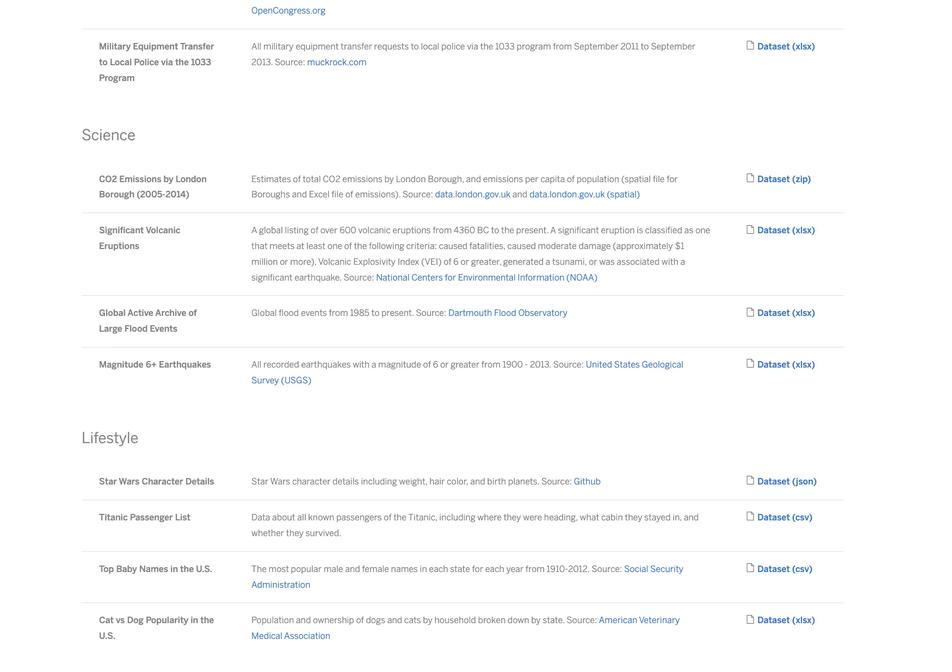 Task type: describe. For each thing, give the bounding box(es) containing it.
is
[[637, 225, 643, 236]]

were
[[523, 513, 542, 523]]

following
[[369, 241, 404, 251]]

star for star wars character details
[[99, 477, 117, 487]]

emissions).
[[355, 190, 401, 200]]

cat vs dog popularity in the u.s.
[[99, 616, 214, 642]]

from left 1985
[[329, 308, 348, 319]]

military equipment transfer to local police via the 1033 program
[[99, 41, 214, 83]]

and left birth
[[470, 477, 485, 487]]

about
[[272, 513, 295, 523]]

of inside "global active archive of large flood events"
[[189, 308, 197, 319]]

global for global flood events from 1985 to present. source: dartmouth flood observatory
[[251, 308, 277, 319]]

github
[[574, 477, 601, 487]]

the sunlight foundation's opencongress.org link
[[251, 0, 648, 16]]

including inside data about all known passengers of the titanic, including where they were heading, what cabin they stayed in, and whether they survived.
[[439, 513, 476, 523]]

information
[[518, 272, 565, 283]]

2 september from the left
[[651, 41, 696, 52]]

global for global active archive of large flood events
[[99, 308, 126, 319]]

eruptions
[[99, 241, 139, 251]]

xlsx for a
[[796, 225, 812, 236]]

(spatial
[[621, 174, 651, 184]]

0 horizontal spatial one
[[327, 241, 342, 251]]

states
[[614, 360, 640, 370]]

titanic
[[99, 513, 128, 523]]

0 horizontal spatial significant
[[251, 272, 293, 283]]

volcanic inside a global listing of over 600 volcanic eruptions from 4360 bc to the present. a significant eruption is classified as one that meets at least one of the following criteria: caused fatalities, caused moderate damage (approximately $1 million or more), volcanic explosivity index (vei) of 6 or greater, generated a tsunami, or was associated with a significant earthquake. source:
[[318, 257, 351, 267]]

2013. inside all military equipment transfer requests to local police via the 1033 program from september 2011 to september 2013. source:
[[251, 57, 273, 67]]

dataset for data about all known passengers of the titanic, including where they were heading, what cabin they stayed in, and whether they survived.
[[758, 513, 790, 523]]

) for data about all known passengers of the titanic, including where they were heading, what cabin they stayed in, and whether they survived.
[[809, 513, 813, 523]]

ownership
[[313, 616, 354, 626]]

and left 'cats'
[[387, 616, 402, 626]]

for inside estimates of total co2 emissions by london borough, and emissions per capita of population (spatial file for boroughs and excel file of emissions). source:
[[667, 174, 678, 184]]

3 xlsx from the top
[[796, 308, 812, 319]]

via inside military equipment transfer to local police via the 1033 program
[[161, 57, 173, 67]]

zip
[[796, 174, 808, 184]]

) for population and ownership of dogs and cats by household broken down by state. source:
[[812, 616, 815, 626]]

of down 600
[[344, 241, 352, 251]]

-
[[525, 360, 528, 370]]

observatory
[[518, 308, 568, 319]]

(2005-
[[137, 190, 165, 200]]

6 ( from the top
[[792, 477, 796, 487]]

) for all military equipment transfer requests to local police via the 1033 program from september 2011 to september 2013. source:
[[812, 41, 815, 52]]

5 xlsx from the top
[[796, 616, 812, 626]]

associated
[[617, 257, 660, 267]]

the right "names" on the bottom
[[180, 564, 194, 575]]

dataset ( xlsx ) for source:
[[758, 360, 815, 370]]

significant volcanic eruptions
[[99, 225, 180, 251]]

1033 inside all military equipment transfer requests to local police via the 1033 program from september 2011 to september 2013. source:
[[495, 41, 515, 52]]

0 vertical spatial including
[[361, 477, 397, 487]]

the inside the cat vs dog popularity in the u.s.
[[200, 616, 214, 626]]

csv for the most popular male and female names in each state for each year from 1910-2012. source:
[[796, 564, 809, 575]]

the sunlight foundation's opencongress.org
[[251, 0, 648, 16]]

dartmouth
[[448, 308, 492, 319]]

opencongress.org
[[251, 6, 326, 16]]

dartmouth flood observatory link
[[448, 308, 568, 319]]

5 dataset ( xlsx ) from the top
[[758, 616, 815, 626]]

co2 emissions by london borough (2005-2014)
[[99, 174, 207, 200]]

dataset for a global listing of over 600 volcanic eruptions from 4360 bc to the present. a significant eruption is classified as one that meets at least one of the following criteria: caused fatalities, caused moderate damage (approximately $1 million or more), volcanic explosivity index (vei) of 6 or greater, generated a tsunami, or was associated with a significant earthquake. source:
[[758, 225, 790, 236]]

6 inside a global listing of over 600 volcanic eruptions from 4360 bc to the present. a significant eruption is classified as one that meets at least one of the following criteria: caused fatalities, caused moderate damage (approximately $1 million or more), volcanic explosivity index (vei) of 6 or greater, generated a tsunami, or was associated with a significant earthquake. source:
[[453, 257, 459, 267]]

london inside estimates of total co2 emissions by london borough, and emissions per capita of population (spatial file for boroughs and excel file of emissions). source:
[[396, 174, 426, 184]]

greater
[[451, 360, 480, 370]]

to left 'local'
[[411, 41, 419, 52]]

xlsx for source:
[[796, 360, 812, 370]]

population and ownership of dogs and cats by household broken down by state. source:
[[251, 616, 599, 626]]

character
[[142, 477, 183, 487]]

the for sunlight
[[545, 0, 560, 0]]

centers
[[412, 272, 443, 283]]

borough,
[[428, 174, 464, 184]]

data.london.gov.uk link
[[435, 190, 511, 200]]

or left the greater
[[440, 360, 449, 370]]

criteria:
[[406, 241, 437, 251]]

data.london.gov.uk and data.london.gov.uk (spatial)
[[435, 190, 640, 200]]

estimates
[[251, 174, 291, 184]]

of right capita
[[567, 174, 575, 184]]

( for population and ownership of dogs and cats by household broken down by state. source:
[[792, 616, 796, 626]]

significant
[[99, 225, 144, 236]]

(noaa)
[[566, 272, 598, 283]]

1 horizontal spatial they
[[504, 513, 521, 523]]

classified
[[645, 225, 683, 236]]

passengers
[[336, 513, 382, 523]]

from inside all military equipment transfer requests to local police via the 1033 program from september 2011 to september 2013. source:
[[553, 41, 572, 52]]

population
[[251, 616, 294, 626]]

of left over
[[311, 225, 318, 236]]

population
[[577, 174, 619, 184]]

state.
[[543, 616, 565, 626]]

names
[[139, 564, 168, 575]]

( for data about all known passengers of the titanic, including where they were heading, what cabin they stayed in, and whether they survived.
[[792, 513, 796, 523]]

600
[[340, 225, 356, 236]]

1 vertical spatial with
[[353, 360, 370, 370]]

) for a global listing of over 600 volcanic eruptions from 4360 bc to the present. a significant eruption is classified as one that meets at least one of the following criteria: caused fatalities, caused moderate damage (approximately $1 million or more), volcanic explosivity index (vei) of 6 or greater, generated a tsunami, or was associated with a significant earthquake. source:
[[812, 225, 815, 236]]

source: left github
[[542, 477, 572, 487]]

to right 2011
[[641, 41, 649, 52]]

2012.
[[568, 564, 590, 575]]

6 dataset from the top
[[758, 477, 790, 487]]

dataset for the most popular male and female names in each state for each year from 1910-2012. source:
[[758, 564, 790, 575]]

planets.
[[508, 477, 540, 487]]

social security administration link
[[251, 564, 684, 590]]

police
[[134, 57, 159, 67]]

wars for character
[[270, 477, 290, 487]]

cabin
[[601, 513, 623, 523]]

or down meets
[[280, 257, 288, 267]]

of left dogs
[[356, 616, 364, 626]]

2 horizontal spatial in
[[420, 564, 427, 575]]

emissions
[[119, 174, 161, 184]]

list
[[175, 513, 190, 523]]

events
[[301, 308, 327, 319]]

social
[[624, 564, 648, 575]]

1 each from the left
[[429, 564, 448, 575]]

by right "down"
[[531, 616, 541, 626]]

2 a from the left
[[550, 225, 556, 236]]

1 horizontal spatial a
[[546, 257, 550, 267]]

what
[[580, 513, 599, 523]]

the inside all military equipment transfer requests to local police via the 1033 program from september 2011 to september 2013. source:
[[480, 41, 493, 52]]

to inside a global listing of over 600 volcanic eruptions from 4360 bc to the present. a significant eruption is classified as one that meets at least one of the following criteria: caused fatalities, caused moderate damage (approximately $1 million or more), volcanic explosivity index (vei) of 6 or greater, generated a tsunami, or was associated with a significant earthquake. source:
[[491, 225, 499, 236]]

wars for character
[[119, 477, 140, 487]]

top
[[99, 564, 114, 575]]

the down 600
[[354, 241, 367, 251]]

local
[[110, 57, 132, 67]]

dataset ( csv ) for data about all known passengers of the titanic, including where they were heading, what cabin they stayed in, and whether they survived.
[[758, 513, 813, 523]]

generated
[[503, 257, 544, 267]]

united states geological survey (usgs)
[[251, 360, 684, 386]]

eruptions
[[393, 225, 431, 236]]

2 horizontal spatial they
[[625, 513, 642, 523]]

all for all military equipment transfer requests to local police via the 1033 program from september 2011 to september 2013. source:
[[251, 41, 261, 52]]

) for estimates of total co2 emissions by london borough, and emissions per capita of population (spatial file for boroughs and excel file of emissions). source:
[[808, 174, 811, 184]]

least
[[306, 241, 325, 251]]

the right bc
[[501, 225, 514, 236]]

excel
[[309, 190, 330, 200]]

and up 'association'
[[296, 616, 311, 626]]

total
[[303, 174, 321, 184]]

color,
[[447, 477, 468, 487]]

global active archive of large flood events
[[99, 308, 197, 334]]

administration
[[251, 580, 310, 590]]

popular
[[291, 564, 322, 575]]

per
[[525, 174, 539, 184]]

damage
[[579, 241, 611, 251]]

survived.
[[306, 528, 342, 539]]

passenger
[[130, 513, 173, 523]]

explosivity
[[353, 257, 396, 267]]

year
[[506, 564, 524, 575]]

by right 'cats'
[[423, 616, 433, 626]]

fatalities,
[[470, 241, 505, 251]]

geological
[[642, 360, 684, 370]]

in,
[[673, 513, 682, 523]]

meets
[[270, 241, 295, 251]]

dataset ( csv ) for the most popular male and female names in each state for each year from 1910-2012. source:
[[758, 564, 813, 575]]

of left emissions).
[[345, 190, 353, 200]]

global
[[259, 225, 283, 236]]

earthquakes
[[301, 360, 351, 370]]

heading,
[[544, 513, 578, 523]]

from inside a global listing of over 600 volcanic eruptions from 4360 bc to the present. a significant eruption is classified as one that meets at least one of the following criteria: caused fatalities, caused moderate damage (approximately $1 million or more), volcanic explosivity index (vei) of 6 or greater, generated a tsunami, or was associated with a significant earthquake. source:
[[433, 225, 452, 236]]

where
[[477, 513, 502, 523]]

hair
[[430, 477, 445, 487]]

or left was
[[589, 257, 597, 267]]

(spatial)
[[607, 190, 640, 200]]

co2 inside estimates of total co2 emissions by london borough, and emissions per capita of population (spatial file for boroughs and excel file of emissions). source:
[[323, 174, 340, 184]]

of left total
[[293, 174, 301, 184]]

2 emissions from the left
[[483, 174, 523, 184]]

3 dataset ( xlsx ) from the top
[[758, 308, 815, 319]]

dataset ( json )
[[758, 477, 817, 487]]

$1
[[675, 241, 685, 251]]

the for most
[[251, 564, 267, 575]]

4 ( from the top
[[792, 308, 796, 319]]



Task type: locate. For each thing, give the bounding box(es) containing it.
star wars character details
[[99, 477, 214, 487]]

national centers for environmental information (noaa)
[[376, 272, 598, 283]]

1 horizontal spatial london
[[396, 174, 426, 184]]

popularity
[[146, 616, 188, 626]]

american veterinary medical association
[[251, 616, 680, 642]]

0 horizontal spatial data.london.gov.uk
[[435, 190, 511, 200]]

2 caused from the left
[[507, 241, 536, 251]]

0 horizontal spatial flood
[[125, 324, 148, 334]]

survey
[[251, 375, 279, 386]]

or
[[280, 257, 288, 267], [461, 257, 469, 267], [589, 257, 597, 267], [440, 360, 449, 370]]

0 vertical spatial 6
[[453, 257, 459, 267]]

source: left united
[[553, 360, 584, 370]]

source: inside a global listing of over 600 volcanic eruptions from 4360 bc to the present. a significant eruption is classified as one that meets at least one of the following criteria: caused fatalities, caused moderate damage (approximately $1 million or more), volcanic explosivity index (vei) of 6 or greater, generated a tsunami, or was associated with a significant earthquake. source:
[[344, 272, 374, 283]]

1 vertical spatial dataset ( csv )
[[758, 564, 813, 575]]

1 all from the top
[[251, 41, 261, 52]]

0 horizontal spatial co2
[[99, 174, 117, 184]]

file right (spatial
[[653, 174, 665, 184]]

source: down explosivity
[[344, 272, 374, 283]]

via
[[467, 41, 478, 52], [161, 57, 173, 67]]

with down $1 on the right top of the page
[[662, 257, 679, 267]]

( for all military equipment transfer requests to local police via the 1033 program from september 2011 to september 2013. source:
[[792, 41, 796, 52]]

1 vertical spatial volcanic
[[318, 257, 351, 267]]

source: inside estimates of total co2 emissions by london borough, and emissions per capita of population (spatial file for boroughs and excel file of emissions). source:
[[403, 190, 433, 200]]

0 horizontal spatial 6
[[433, 360, 438, 370]]

earthquake.
[[295, 272, 342, 283]]

global inside "global active archive of large flood events"
[[99, 308, 126, 319]]

0 horizontal spatial global
[[99, 308, 126, 319]]

global left flood
[[251, 308, 277, 319]]

the inside the sunlight foundation's opencongress.org
[[545, 0, 560, 0]]

medical
[[251, 631, 282, 642]]

1033 left program
[[495, 41, 515, 52]]

of right magnitude
[[423, 360, 431, 370]]

significant down million
[[251, 272, 293, 283]]

1 vertical spatial 6
[[433, 360, 438, 370]]

1 co2 from the left
[[99, 174, 117, 184]]

2 data.london.gov.uk from the left
[[530, 190, 605, 200]]

the left titanic,
[[394, 513, 407, 523]]

2 vertical spatial for
[[472, 564, 483, 575]]

8 ( from the top
[[792, 564, 796, 575]]

by inside estimates of total co2 emissions by london borough, and emissions per capita of population (spatial file for boroughs and excel file of emissions). source:
[[385, 174, 394, 184]]

0 vertical spatial the
[[545, 0, 560, 0]]

1033 inside military equipment transfer to local police via the 1033 program
[[191, 57, 211, 67]]

1 a from the left
[[251, 225, 257, 236]]

csv for data about all known passengers of the titanic, including where they were heading, what cabin they stayed in, and whether they survived.
[[796, 513, 809, 523]]

data.london.gov.uk down borough,
[[435, 190, 511, 200]]

one
[[696, 225, 710, 236], [327, 241, 342, 251]]

1 horizontal spatial for
[[472, 564, 483, 575]]

0 horizontal spatial with
[[353, 360, 370, 370]]

0 horizontal spatial present.
[[382, 308, 414, 319]]

0 horizontal spatial in
[[170, 564, 178, 575]]

with right earthquakes
[[353, 360, 370, 370]]

state
[[450, 564, 470, 575]]

0 vertical spatial significant
[[558, 225, 599, 236]]

tsunami,
[[552, 257, 587, 267]]

flood down active
[[125, 324, 148, 334]]

0 vertical spatial flood
[[494, 308, 516, 319]]

1 horizontal spatial star
[[251, 477, 268, 487]]

they
[[504, 513, 521, 523], [625, 513, 642, 523], [286, 528, 304, 539]]

environmental
[[458, 272, 516, 283]]

the inside data about all known passengers of the titanic, including where they were heading, what cabin they stayed in, and whether they survived.
[[394, 513, 407, 523]]

equipment
[[296, 41, 339, 52]]

1 vertical spatial for
[[445, 272, 456, 283]]

flood
[[279, 308, 299, 319]]

0 vertical spatial dataset ( csv )
[[758, 513, 813, 523]]

caused
[[439, 241, 468, 251], [507, 241, 536, 251]]

(usgs)
[[281, 375, 312, 386]]

0 horizontal spatial via
[[161, 57, 173, 67]]

u.s. inside the cat vs dog popularity in the u.s.
[[99, 631, 115, 642]]

2013. right -
[[530, 360, 551, 370]]

( for a global listing of over 600 volcanic eruptions from 4360 bc to the present. a significant eruption is classified as one that meets at least one of the following criteria: caused fatalities, caused moderate damage (approximately $1 million or more), volcanic explosivity index (vei) of 6 or greater, generated a tsunami, or was associated with a significant earthquake. source:
[[792, 225, 796, 236]]

0 horizontal spatial 1033
[[191, 57, 211, 67]]

all for all recorded earthquakes with a magnitude of 6 or greater from 1900 - 2013. source:
[[251, 360, 261, 370]]

all up survey
[[251, 360, 261, 370]]

0 horizontal spatial file
[[332, 190, 343, 200]]

3 ( from the top
[[792, 225, 796, 236]]

2 co2 from the left
[[323, 174, 340, 184]]

1 vertical spatial significant
[[251, 272, 293, 283]]

recorded
[[263, 360, 299, 370]]

with inside a global listing of over 600 volcanic eruptions from 4360 bc to the present. a significant eruption is classified as one that meets at least one of the following criteria: caused fatalities, caused moderate damage (approximately $1 million or more), volcanic explosivity index (vei) of 6 or greater, generated a tsunami, or was associated with a significant earthquake. source:
[[662, 257, 679, 267]]

2 dataset ( xlsx ) from the top
[[758, 225, 815, 236]]

volcanic down the (2005-
[[146, 225, 180, 236]]

dataset for all recorded earthquakes with a magnitude of 6 or greater from 1900 - 2013. source:
[[758, 360, 790, 370]]

0 horizontal spatial they
[[286, 528, 304, 539]]

muckrock.com
[[307, 57, 367, 67]]

for right state
[[472, 564, 483, 575]]

dataset for all military equipment transfer requests to local police via the 1033 program from september 2011 to september 2013. source:
[[758, 41, 790, 52]]

1 september from the left
[[574, 41, 619, 52]]

9 dataset from the top
[[758, 616, 790, 626]]

1 horizontal spatial data.london.gov.uk
[[530, 190, 605, 200]]

volcanic up earthquake.
[[318, 257, 351, 267]]

or left 'greater,'
[[461, 257, 469, 267]]

to
[[411, 41, 419, 52], [641, 41, 649, 52], [99, 57, 108, 67], [491, 225, 499, 236], [371, 308, 380, 319]]

0 horizontal spatial wars
[[119, 477, 140, 487]]

dataset ( xlsx ) for 2011
[[758, 41, 815, 52]]

1 horizontal spatial emissions
[[483, 174, 523, 184]]

2 xlsx from the top
[[796, 225, 812, 236]]

4 dataset ( xlsx ) from the top
[[758, 360, 815, 370]]

each left year
[[485, 564, 504, 575]]

for right centers
[[445, 272, 456, 283]]

0 horizontal spatial a
[[372, 360, 376, 370]]

1 emissions from the left
[[342, 174, 383, 184]]

and left excel
[[292, 190, 307, 200]]

2 dataset from the top
[[758, 174, 790, 184]]

the
[[480, 41, 493, 52], [175, 57, 189, 67], [501, 225, 514, 236], [354, 241, 367, 251], [394, 513, 407, 523], [180, 564, 194, 575], [200, 616, 214, 626]]

dataset for estimates of total co2 emissions by london borough, and emissions per capita of population (spatial file for boroughs and excel file of emissions). source:
[[758, 174, 790, 184]]

0 horizontal spatial september
[[574, 41, 619, 52]]

significant up damage
[[558, 225, 599, 236]]

star for star wars character details including weight, hair color, and birth planets. source: github
[[251, 477, 268, 487]]

2 horizontal spatial a
[[681, 257, 685, 267]]

1 horizontal spatial flood
[[494, 308, 516, 319]]

2 all from the top
[[251, 360, 261, 370]]

0 horizontal spatial london
[[176, 174, 207, 184]]

) for the most popular male and female names in each state for each year from 1910-2012. source:
[[809, 564, 813, 575]]

2 each from the left
[[485, 564, 504, 575]]

weight,
[[399, 477, 428, 487]]

global
[[99, 308, 126, 319], [251, 308, 277, 319]]

7 ( from the top
[[792, 513, 796, 523]]

1 horizontal spatial a
[[550, 225, 556, 236]]

0 vertical spatial 1033
[[495, 41, 515, 52]]

0 horizontal spatial for
[[445, 272, 456, 283]]

estimates of total co2 emissions by london borough, and emissions per capita of population (spatial file for boroughs and excel file of emissions). source:
[[251, 174, 678, 200]]

1 vertical spatial all
[[251, 360, 261, 370]]

9 ( from the top
[[792, 616, 796, 626]]

and inside data about all known passengers of the titanic, including where they were heading, what cabin they stayed in, and whether they survived.
[[684, 513, 699, 523]]

2 london from the left
[[396, 174, 426, 184]]

1910-
[[547, 564, 568, 575]]

of right (vei)
[[444, 257, 451, 267]]

1 xlsx from the top
[[796, 41, 812, 52]]

down
[[508, 616, 529, 626]]

1 horizontal spatial co2
[[323, 174, 340, 184]]

the left most on the left bottom of the page
[[251, 564, 267, 575]]

london up 2014)
[[176, 174, 207, 184]]

names
[[391, 564, 418, 575]]

the down transfer
[[175, 57, 189, 67]]

global up large
[[99, 308, 126, 319]]

0 horizontal spatial u.s.
[[99, 631, 115, 642]]

1 dataset ( xlsx ) from the top
[[758, 41, 815, 52]]

1033 down transfer
[[191, 57, 211, 67]]

index
[[398, 257, 419, 267]]

a up that
[[251, 225, 257, 236]]

6 right (vei)
[[453, 257, 459, 267]]

4 dataset from the top
[[758, 308, 790, 319]]

u.s.
[[196, 564, 212, 575], [99, 631, 115, 642]]

police
[[441, 41, 465, 52]]

2014)
[[165, 190, 189, 200]]

transfer
[[180, 41, 214, 52]]

for right (spatial
[[667, 174, 678, 184]]

from left 4360
[[433, 225, 452, 236]]

as
[[684, 225, 694, 236]]

0 vertical spatial 2013.
[[251, 57, 273, 67]]

2 horizontal spatial for
[[667, 174, 678, 184]]

source: inside all military equipment transfer requests to local police via the 1033 program from september 2011 to september 2013. source:
[[275, 57, 305, 67]]

0 vertical spatial for
[[667, 174, 678, 184]]

( for estimates of total co2 emissions by london borough, and emissions per capita of population (spatial file for boroughs and excel file of emissions). source:
[[792, 174, 796, 184]]

1 vertical spatial one
[[327, 241, 342, 251]]

1 horizontal spatial 1033
[[495, 41, 515, 52]]

all left military
[[251, 41, 261, 52]]

file right excel
[[332, 190, 343, 200]]

1 vertical spatial 1033
[[191, 57, 211, 67]]

1 horizontal spatial in
[[191, 616, 198, 626]]

0 horizontal spatial each
[[429, 564, 448, 575]]

the most popular male and female names in each state for each year from 1910-2012. source:
[[251, 564, 624, 575]]

1 ( from the top
[[792, 41, 796, 52]]

1 horizontal spatial present.
[[516, 225, 549, 236]]

including right details
[[361, 477, 397, 487]]

( for all recorded earthquakes with a magnitude of 6 or greater from 1900 - 2013. source:
[[792, 360, 796, 370]]

capita
[[541, 174, 565, 184]]

0 horizontal spatial including
[[361, 477, 397, 487]]

to right 1985
[[371, 308, 380, 319]]

and down per
[[513, 190, 528, 200]]

the inside military equipment transfer to local police via the 1033 program
[[175, 57, 189, 67]]

1 horizontal spatial global
[[251, 308, 277, 319]]

co2 up borough
[[99, 174, 117, 184]]

american veterinary medical association link
[[251, 616, 680, 642]]

emissions
[[342, 174, 383, 184], [483, 174, 523, 184]]

1 global from the left
[[99, 308, 126, 319]]

dataset ( xlsx ) for a
[[758, 225, 815, 236]]

requests
[[374, 41, 409, 52]]

september
[[574, 41, 619, 52], [651, 41, 696, 52]]

) for all recorded earthquakes with a magnitude of 6 or greater from 1900 - 2013. source:
[[812, 360, 815, 370]]

0 horizontal spatial volcanic
[[146, 225, 180, 236]]

co2
[[99, 174, 117, 184], [323, 174, 340, 184]]

0 horizontal spatial emissions
[[342, 174, 383, 184]]

2 ( from the top
[[792, 174, 796, 184]]

program
[[517, 41, 551, 52]]

star up 'data'
[[251, 477, 268, 487]]

1 horizontal spatial u.s.
[[196, 564, 212, 575]]

1 star from the left
[[99, 477, 117, 487]]

4 xlsx from the top
[[796, 360, 812, 370]]

1 vertical spatial via
[[161, 57, 173, 67]]

via inside all military equipment transfer requests to local police via the 1033 program from september 2011 to september 2013. source:
[[467, 41, 478, 52]]

to right bc
[[491, 225, 499, 236]]

and
[[466, 174, 481, 184], [292, 190, 307, 200], [513, 190, 528, 200], [470, 477, 485, 487], [684, 513, 699, 523], [345, 564, 360, 575], [296, 616, 311, 626], [387, 616, 402, 626]]

via right police
[[467, 41, 478, 52]]

data.london.gov.uk
[[435, 190, 511, 200], [530, 190, 605, 200]]

of right the "passengers"
[[384, 513, 392, 523]]

of inside data about all known passengers of the titanic, including where they were heading, what cabin they stayed in, and whether they survived.
[[384, 513, 392, 523]]

0 vertical spatial via
[[467, 41, 478, 52]]

a global listing of over 600 volcanic eruptions from 4360 bc to the present. a significant eruption is classified as one that meets at least one of the following criteria: caused fatalities, caused moderate damage (approximately $1 million or more), volcanic explosivity index (vei) of 6 or greater, generated a tsunami, or was associated with a significant earthquake. source:
[[251, 225, 710, 283]]

1 horizontal spatial each
[[485, 564, 504, 575]]

0 horizontal spatial the
[[251, 564, 267, 575]]

social security administration
[[251, 564, 684, 590]]

present. up 'moderate'
[[516, 225, 549, 236]]

and up data.london.gov.uk link
[[466, 174, 481, 184]]

to left local
[[99, 57, 108, 67]]

dogs
[[366, 616, 385, 626]]

co2 inside "co2 emissions by london borough (2005-2014)"
[[99, 174, 117, 184]]

1 london from the left
[[176, 174, 207, 184]]

cats
[[404, 616, 421, 626]]

1 vertical spatial 2013.
[[530, 360, 551, 370]]

1 horizontal spatial caused
[[507, 241, 536, 251]]

volcanic
[[358, 225, 391, 236]]

present. down national
[[382, 308, 414, 319]]

more),
[[290, 257, 317, 267]]

1 dataset ( csv ) from the top
[[758, 513, 813, 523]]

)
[[812, 41, 815, 52], [808, 174, 811, 184], [812, 225, 815, 236], [812, 308, 815, 319], [812, 360, 815, 370], [813, 477, 817, 487], [809, 513, 813, 523], [809, 564, 813, 575], [812, 616, 815, 626]]

file
[[653, 174, 665, 184], [332, 190, 343, 200]]

2 global from the left
[[251, 308, 277, 319]]

a left magnitude
[[372, 360, 376, 370]]

a down $1 on the right top of the page
[[681, 257, 685, 267]]

1 horizontal spatial volcanic
[[318, 257, 351, 267]]

5 ( from the top
[[792, 360, 796, 370]]

national
[[376, 272, 410, 283]]

by up 2014)
[[164, 174, 174, 184]]

0 horizontal spatial caused
[[439, 241, 468, 251]]

0 horizontal spatial 2013.
[[251, 57, 273, 67]]

( for the most popular male and female names in each state for each year from 1910-2012. source:
[[792, 564, 796, 575]]

0 vertical spatial one
[[696, 225, 710, 236]]

4360
[[454, 225, 475, 236]]

flood right dartmouth
[[494, 308, 516, 319]]

1 horizontal spatial one
[[696, 225, 710, 236]]

to inside military equipment transfer to local police via the 1033 program
[[99, 57, 108, 67]]

a up 'moderate'
[[550, 225, 556, 236]]

events
[[150, 324, 177, 334]]

and right in,
[[684, 513, 699, 523]]

1 csv from the top
[[796, 513, 809, 523]]

in inside the cat vs dog popularity in the u.s.
[[191, 616, 198, 626]]

in right names
[[420, 564, 427, 575]]

2013. down military
[[251, 57, 273, 67]]

1 horizontal spatial via
[[467, 41, 478, 52]]

2 dataset ( csv ) from the top
[[758, 564, 813, 575]]

1 vertical spatial file
[[332, 190, 343, 200]]

0 vertical spatial csv
[[796, 513, 809, 523]]

0 vertical spatial present.
[[516, 225, 549, 236]]

1 vertical spatial csv
[[796, 564, 809, 575]]

via down equipment
[[161, 57, 173, 67]]

volcanic inside significant volcanic eruptions
[[146, 225, 180, 236]]

and right male
[[345, 564, 360, 575]]

data about all known passengers of the titanic, including where they were heading, what cabin they stayed in, and whether they survived.
[[251, 513, 699, 539]]

1 horizontal spatial the
[[545, 0, 560, 0]]

baby
[[116, 564, 137, 575]]

1 vertical spatial including
[[439, 513, 476, 523]]

flood inside "global active archive of large flood events"
[[125, 324, 148, 334]]

0 vertical spatial u.s.
[[196, 564, 212, 575]]

1 dataset from the top
[[758, 41, 790, 52]]

they left were
[[504, 513, 521, 523]]

london inside "co2 emissions by london borough (2005-2014)"
[[176, 174, 207, 184]]

source: right 2012.
[[592, 564, 622, 575]]

1 vertical spatial flood
[[125, 324, 148, 334]]

birth
[[487, 477, 506, 487]]

7 dataset from the top
[[758, 513, 790, 523]]

each left state
[[429, 564, 448, 575]]

caused up the generated
[[507, 241, 536, 251]]

they right cabin
[[625, 513, 642, 523]]

a up information
[[546, 257, 550, 267]]

by up emissions).
[[385, 174, 394, 184]]

1 data.london.gov.uk from the left
[[435, 190, 511, 200]]

star up the titanic
[[99, 477, 117, 487]]

from right year
[[526, 564, 545, 575]]

1 horizontal spatial with
[[662, 257, 679, 267]]

1 horizontal spatial wars
[[270, 477, 290, 487]]

equipment
[[133, 41, 178, 52]]

source: down borough,
[[403, 190, 433, 200]]

the left sunlight
[[545, 0, 560, 0]]

5 dataset from the top
[[758, 360, 790, 370]]

0 horizontal spatial a
[[251, 225, 257, 236]]

they down 'all'
[[286, 528, 304, 539]]

program
[[99, 73, 135, 83]]

one down over
[[327, 241, 342, 251]]

source: down military
[[275, 57, 305, 67]]

the right police
[[480, 41, 493, 52]]

over
[[320, 225, 338, 236]]

a
[[546, 257, 550, 267], [681, 257, 685, 267], [372, 360, 376, 370]]

2 star from the left
[[251, 477, 268, 487]]

0 vertical spatial volcanic
[[146, 225, 180, 236]]

0 vertical spatial all
[[251, 41, 261, 52]]

female
[[362, 564, 389, 575]]

known
[[308, 513, 334, 523]]

1 horizontal spatial september
[[651, 41, 696, 52]]

0 horizontal spatial star
[[99, 477, 117, 487]]

listing
[[285, 225, 309, 236]]

by inside "co2 emissions by london borough (2005-2014)"
[[164, 174, 174, 184]]

including left where
[[439, 513, 476, 523]]

emissions left per
[[483, 174, 523, 184]]

caused down 4360
[[439, 241, 468, 251]]

1 horizontal spatial 2013.
[[530, 360, 551, 370]]

source: right "state."
[[567, 616, 597, 626]]

source: down centers
[[416, 308, 446, 319]]

1 vertical spatial present.
[[382, 308, 414, 319]]

moderate
[[538, 241, 577, 251]]

dataset for population and ownership of dogs and cats by household broken down by state. source:
[[758, 616, 790, 626]]

stayed
[[644, 513, 671, 523]]

lifestyle
[[82, 429, 139, 447]]

the right popularity
[[200, 616, 214, 626]]

1 vertical spatial the
[[251, 564, 267, 575]]

u.s. right "names" on the bottom
[[196, 564, 212, 575]]

magnitude 6+ earthquakes
[[99, 360, 211, 370]]

2 wars from the left
[[270, 477, 290, 487]]

from left 1900
[[482, 360, 501, 370]]

0 vertical spatial file
[[653, 174, 665, 184]]

1 horizontal spatial file
[[653, 174, 665, 184]]

of
[[293, 174, 301, 184], [567, 174, 575, 184], [345, 190, 353, 200], [311, 225, 318, 236], [344, 241, 352, 251], [444, 257, 451, 267], [189, 308, 197, 319], [423, 360, 431, 370], [384, 513, 392, 523], [356, 616, 364, 626]]

0 vertical spatial with
[[662, 257, 679, 267]]

local
[[421, 41, 439, 52]]

1 wars from the left
[[119, 477, 140, 487]]

all military equipment transfer requests to local police via the 1033 program from september 2011 to september 2013. source:
[[251, 41, 696, 67]]

3 dataset from the top
[[758, 225, 790, 236]]

github link
[[574, 477, 601, 487]]

u.s. down cat
[[99, 631, 115, 642]]

8 dataset from the top
[[758, 564, 790, 575]]

one right as
[[696, 225, 710, 236]]

1 horizontal spatial 6
[[453, 257, 459, 267]]

1 caused from the left
[[439, 241, 468, 251]]

from right program
[[553, 41, 572, 52]]

co2 right total
[[323, 174, 340, 184]]

2 csv from the top
[[796, 564, 809, 575]]

present. inside a global listing of over 600 volcanic eruptions from 4360 bc to the present. a significant eruption is classified as one that meets at least one of the following criteria: caused fatalities, caused moderate damage (approximately $1 million or more), volcanic explosivity index (vei) of 6 or greater, generated a tsunami, or was associated with a significant earthquake. source:
[[516, 225, 549, 236]]

all inside all military equipment transfer requests to local police via the 1033 program from september 2011 to september 2013. source:
[[251, 41, 261, 52]]

1 horizontal spatial significant
[[558, 225, 599, 236]]

xlsx for 2011
[[796, 41, 812, 52]]

6 left the greater
[[433, 360, 438, 370]]

including
[[361, 477, 397, 487], [439, 513, 476, 523]]

1 vertical spatial u.s.
[[99, 631, 115, 642]]

1 horizontal spatial including
[[439, 513, 476, 523]]

male
[[324, 564, 343, 575]]

muckrock.com link
[[307, 57, 367, 67]]



Task type: vqa. For each thing, say whether or not it's contained in the screenshot.


